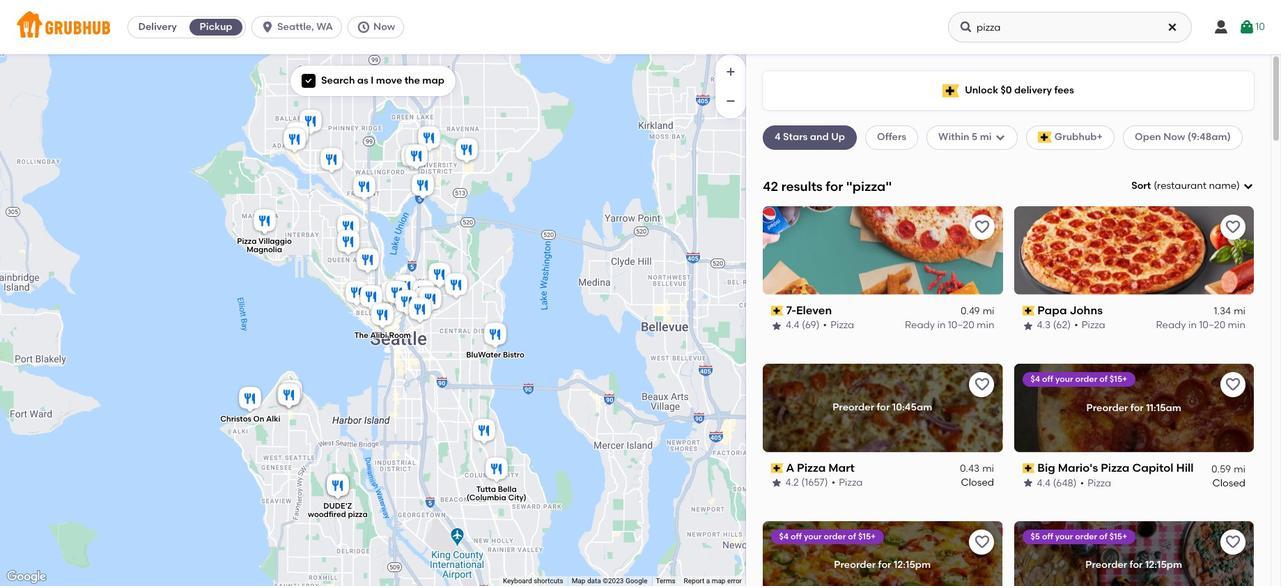 Task type: vqa. For each thing, say whether or not it's contained in the screenshot.
"1" to the left
no



Task type: describe. For each thing, give the bounding box(es) containing it.
10 button
[[1239, 15, 1266, 40]]

0.49
[[961, 305, 980, 317]]

pickup button
[[187, 16, 245, 38]]

42 results for "pizza"
[[763, 178, 892, 194]]

1.34 mi
[[1214, 305, 1246, 317]]

4.3
[[1037, 319, 1051, 331]]

castello pizza and pasta image
[[470, 416, 498, 447]]

results
[[782, 178, 823, 194]]

Search for food, convenience, alcohol... search field
[[949, 12, 1192, 43]]

of up preorder for 11:15am
[[1100, 374, 1108, 384]]

©2023
[[603, 577, 624, 585]]

pizza down mart
[[840, 477, 863, 489]]

mad pizza image
[[406, 295, 434, 326]]

big
[[1038, 461, 1056, 474]]

domani pizzeria & restaurant image
[[334, 228, 362, 258]]

bluwater bistro
[[466, 350, 524, 359]]

delivery
[[138, 21, 177, 33]]

0.59 mi
[[1212, 463, 1246, 475]]

12:15pm for $5 off your order of $15+
[[1146, 559, 1183, 571]]

5
[[972, 131, 978, 143]]

0 vertical spatial map
[[423, 75, 445, 86]]

min for papa johns
[[1228, 319, 1246, 331]]

tutta bella (columbia city) image
[[483, 455, 511, 485]]

delivery
[[1015, 84, 1052, 96]]

a pizza mart
[[787, 461, 855, 474]]

plum bistro image
[[416, 285, 444, 315]]

(69)
[[802, 319, 820, 331]]

unlock
[[965, 84, 999, 96]]

0.43
[[961, 463, 980, 475]]

within
[[939, 131, 970, 143]]

bella
[[498, 485, 517, 494]]

0.59
[[1212, 463, 1232, 475]]

(648)
[[1053, 477, 1077, 489]]

map
[[572, 577, 586, 585]]

star icon image for a pizza mart
[[772, 478, 783, 489]]

10–20 for 7-eleven
[[948, 319, 975, 331]]

papa johns
[[1038, 304, 1103, 317]]

and
[[810, 131, 829, 143]]

svg image for 10
[[1239, 19, 1256, 36]]

eleven
[[797, 304, 832, 317]]

order left proceed in the bottom right of the page
[[1076, 531, 1098, 541]]

now button
[[348, 16, 410, 38]]

johns
[[1070, 304, 1103, 317]]

subscription pass image for papa johns
[[1023, 306, 1035, 316]]

room
[[389, 331, 411, 340]]

within 5 mi
[[939, 131, 992, 143]]

star icon image for 7-eleven
[[772, 320, 783, 331]]

in for eleven
[[938, 319, 946, 331]]

4.3 (62)
[[1037, 319, 1071, 331]]

(columbia
[[466, 493, 506, 502]]

seattle, wa
[[277, 21, 333, 33]]

• for pizza
[[832, 477, 836, 489]]

minus icon image
[[724, 94, 738, 108]]

order for save this restaurant icon for 12:15pm
[[825, 531, 847, 541]]

unlock $0 delivery fees
[[965, 84, 1075, 96]]

move
[[376, 75, 402, 86]]

name
[[1210, 180, 1237, 192]]

min for 7-eleven
[[977, 319, 995, 331]]

grubhub plus flag logo image for unlock $0 delivery fees
[[943, 84, 960, 97]]

your for save this restaurant icon for 12:15pm
[[805, 531, 823, 541]]

now inside button
[[374, 21, 395, 33]]

downtown romio's pizza and pasta image
[[393, 287, 421, 318]]

grubhub plus flag logo image for grubhub+
[[1038, 132, 1052, 143]]

preorder for 11:15am
[[1087, 401, 1182, 413]]

johnny mo's pizzeria image
[[409, 171, 437, 202]]

• for mario's
[[1081, 477, 1085, 489]]

pizza villaggio magnolia image
[[251, 207, 278, 237]]

)
[[1237, 180, 1241, 192]]

4.2 (1657)
[[786, 477, 829, 489]]

error
[[728, 577, 742, 585]]

off right $5 at the right bottom of the page
[[1043, 531, 1054, 541]]

4
[[775, 131, 781, 143]]

• for eleven
[[824, 319, 827, 331]]

search as i move the map
[[321, 75, 445, 86]]

tutta
[[476, 485, 496, 494]]

shortcuts
[[534, 577, 564, 585]]

0.49 mi
[[961, 305, 995, 317]]

subscription pass image for big mario's pizza capitol hill
[[1023, 463, 1035, 473]]

delivery button
[[128, 16, 187, 38]]

palermo pizza & pasta image
[[425, 260, 453, 291]]

svg image inside seattle, wa button
[[261, 20, 275, 34]]

(1657)
[[802, 477, 829, 489]]

ready for 7-eleven
[[905, 319, 935, 331]]

fees
[[1055, 84, 1075, 96]]

wa
[[317, 21, 333, 33]]

report a map error link
[[684, 577, 742, 585]]

up
[[832, 131, 845, 143]]

pi vegan pizzeria image
[[415, 124, 443, 154]]

on
[[253, 414, 264, 423]]

big mario's pizza fremont image
[[317, 145, 345, 176]]

of down mart
[[849, 531, 857, 541]]

0.43 mi
[[961, 463, 995, 475]]

christos
[[220, 414, 251, 423]]

stars
[[783, 131, 808, 143]]

mi for 7-eleven
[[983, 305, 995, 317]]

• pizza for pizza
[[832, 477, 863, 489]]

google image
[[3, 568, 49, 586]]

save this restaurant image for 12:15pm
[[974, 534, 991, 550]]

pudge bros. pizza image
[[398, 142, 426, 172]]

$5 off your order of $15+
[[1031, 531, 1128, 541]]

checkout
[[1169, 535, 1216, 547]]

report a map error
[[684, 577, 742, 585]]

save this restaurant image for 11:15am
[[1225, 376, 1242, 393]]

save this restaurant image for 7-eleven
[[974, 219, 991, 235]]

for for 11:15am save this restaurant icon
[[1131, 401, 1144, 413]]

romano pizza & pasta image
[[324, 471, 352, 501]]

10–20 for papa johns
[[1200, 319, 1226, 331]]

seattle,
[[277, 21, 314, 33]]

mi for big mario's pizza capitol hill
[[1234, 463, 1246, 475]]

the
[[405, 75, 420, 86]]

papa johns image
[[442, 271, 470, 301]]

closed for big mario's pizza capitol hill
[[1213, 477, 1246, 489]]

as
[[357, 75, 369, 86]]

subscription pass image for a pizza mart
[[772, 463, 784, 473]]

$4 off your order of $15+ for preorder for 11:15am
[[1031, 374, 1128, 384]]

pizza
[[348, 510, 367, 519]]

2 vertical spatial save this restaurant image
[[1225, 534, 1242, 550]]

7-eleven
[[787, 304, 832, 317]]

restaurant
[[1158, 180, 1207, 192]]

papa
[[1038, 304, 1067, 317]]

(9:48am)
[[1188, 131, 1231, 143]]

christos on alki
[[220, 414, 280, 423]]

$4 for preorder for 11:15am
[[1031, 374, 1041, 384]]



Task type: locate. For each thing, give the bounding box(es) containing it.
pizza down 'johns'
[[1082, 319, 1106, 331]]

your for the bottom save this restaurant image
[[1056, 531, 1074, 541]]

star icon image left 4.2
[[772, 478, 783, 489]]

10–20 down 1.34
[[1200, 319, 1226, 331]]

rocco's image
[[357, 283, 385, 313]]

1 horizontal spatial 4.4
[[1037, 477, 1051, 489]]

$4
[[1031, 374, 1041, 384], [780, 531, 789, 541]]

4.4 for big
[[1037, 477, 1051, 489]]

1 vertical spatial $4 off your order of $15+
[[780, 531, 877, 541]]

ready in 10–20 min for 7-eleven
[[905, 319, 995, 331]]

0 horizontal spatial closed
[[962, 477, 995, 489]]

bluwater
[[466, 350, 501, 359]]

• pizza down the mario's
[[1081, 477, 1112, 489]]

0 horizontal spatial grubhub plus flag logo image
[[943, 84, 960, 97]]

(
[[1154, 180, 1158, 192]]

1 vertical spatial $4
[[780, 531, 789, 541]]

magnolia
[[246, 245, 282, 254]]

0 vertical spatial save this restaurant image
[[974, 219, 991, 235]]

1 vertical spatial 4.4
[[1037, 477, 1051, 489]]

sort ( restaurant name )
[[1132, 180, 1241, 192]]

1 min from the left
[[977, 319, 995, 331]]

your down (1657)
[[805, 531, 823, 541]]

pizza left villaggio
[[237, 236, 256, 245]]

to
[[1157, 535, 1167, 547]]

star icon image for big mario's pizza capitol hill
[[1023, 478, 1034, 489]]

in for johns
[[1189, 319, 1197, 331]]

$4 off your order of $15+ down (1657)
[[780, 531, 877, 541]]

for for save this restaurant icon for 12:15pm
[[879, 559, 892, 571]]

seattle, wa button
[[252, 16, 348, 38]]

search
[[321, 75, 355, 86]]

1 ready in 10–20 min from the left
[[905, 319, 995, 331]]

1 vertical spatial now
[[1164, 131, 1186, 143]]

• down the mario's
[[1081, 477, 1085, 489]]

ready in 10–20 min
[[905, 319, 995, 331], [1157, 319, 1246, 331]]

ian's pizza image
[[350, 172, 378, 203], [409, 278, 437, 308]]

0 horizontal spatial preorder for 12:15pm
[[835, 559, 932, 571]]

• down mart
[[832, 477, 836, 489]]

pizza right (69)
[[831, 319, 855, 331]]

mod pizza (ballard) image
[[297, 107, 324, 138]]

1 10–20 from the left
[[948, 319, 975, 331]]

fitchi house image
[[402, 142, 430, 172]]

10–20
[[948, 319, 975, 331], [1200, 319, 1226, 331]]

grubhub+
[[1055, 131, 1103, 143]]

mi
[[980, 131, 992, 143], [983, 305, 995, 317], [1234, 305, 1246, 317], [983, 463, 995, 475], [1234, 463, 1246, 475]]

1 horizontal spatial 12:15pm
[[1146, 559, 1183, 571]]

$4 down the 4.3
[[1031, 374, 1041, 384]]

svg image inside the now button
[[357, 20, 371, 34]]

min down 0.49 mi
[[977, 319, 995, 331]]

1 horizontal spatial $4
[[1031, 374, 1041, 384]]

min
[[977, 319, 995, 331], [1228, 319, 1246, 331]]

subscription pass image left big
[[1023, 463, 1035, 473]]

0 vertical spatial save this restaurant image
[[1225, 219, 1242, 235]]

the alibi room image
[[368, 301, 396, 331]]

10:45am
[[893, 401, 933, 413]]

0 vertical spatial 4.4
[[786, 319, 800, 331]]

• pizza for mario's
[[1081, 477, 1112, 489]]

closed
[[962, 477, 995, 489], [1213, 477, 1246, 489]]

off for save this restaurant icon for 12:15pm
[[791, 531, 803, 541]]

1 vertical spatial map
[[712, 577, 726, 585]]

svg image
[[1213, 19, 1230, 36], [1239, 19, 1256, 36], [357, 20, 371, 34], [305, 77, 313, 85], [1243, 181, 1255, 192]]

preorder for 12:15pm
[[835, 559, 932, 571], [1086, 559, 1183, 571]]

2 closed from the left
[[1213, 477, 1246, 489]]

papa johns logo image
[[1014, 206, 1255, 295]]

report
[[684, 577, 705, 585]]

order down (1657)
[[825, 531, 847, 541]]

dude'z woodfired pizza image
[[324, 471, 352, 502]]

grubhub plus flag logo image left grubhub+
[[1038, 132, 1052, 143]]

hill
[[1177, 461, 1194, 474]]

big mario's pizza capitol hill image
[[412, 284, 440, 315]]

0 horizontal spatial in
[[938, 319, 946, 331]]

svg image inside 10 "button"
[[1239, 19, 1256, 36]]

a
[[707, 577, 710, 585]]

1 vertical spatial grubhub plus flag logo image
[[1038, 132, 1052, 143]]

• pizza for eleven
[[824, 319, 855, 331]]

tutta bella (columbia city) dude'z woodfired pizza
[[308, 485, 526, 519]]

$4 down 4.2
[[780, 531, 789, 541]]

order up preorder for 11:15am
[[1076, 374, 1098, 384]]

• pizza for johns
[[1075, 319, 1106, 331]]

preorder for 12:15pm for $5 off your order of $15+
[[1086, 559, 1183, 571]]

(62)
[[1053, 319, 1071, 331]]

0 horizontal spatial 10–20
[[948, 319, 975, 331]]

svg image for search as i move the map
[[305, 77, 313, 85]]

luciano's pizza & pasta image
[[274, 381, 302, 412]]

pizza right the mario's
[[1101, 461, 1130, 474]]

subscription pass image left 7-
[[772, 306, 784, 316]]

1 preorder for 12:15pm from the left
[[835, 559, 932, 571]]

pizzeria 22 image
[[277, 377, 305, 408]]

the
[[354, 331, 368, 340]]

terms link
[[656, 577, 676, 585]]

razzis pizzeria image
[[391, 272, 419, 303]]

mario's
[[1058, 461, 1099, 474]]

2 preorder for 12:15pm from the left
[[1086, 559, 1183, 571]]

1 horizontal spatial ready in 10–20 min
[[1157, 319, 1246, 331]]

mi for papa johns
[[1234, 305, 1246, 317]]

for for the bottom save this restaurant image
[[1130, 559, 1143, 571]]

1 horizontal spatial $4 off your order of $15+
[[1031, 374, 1128, 384]]

0 horizontal spatial 4.4
[[786, 319, 800, 331]]

keyboard shortcuts
[[503, 577, 564, 585]]

ready in 10–20 min for papa johns
[[1157, 319, 1246, 331]]

4.4 down big
[[1037, 477, 1051, 489]]

1 vertical spatial save this restaurant image
[[974, 376, 991, 393]]

mi right the 0.59 on the bottom of the page
[[1234, 463, 1246, 475]]

0 vertical spatial $4 off your order of $15+
[[1031, 374, 1128, 384]]

4.4
[[786, 319, 800, 331], [1037, 477, 1051, 489]]

0 horizontal spatial 12:15pm
[[894, 559, 932, 571]]

0 vertical spatial $4
[[1031, 374, 1041, 384]]

a
[[787, 461, 795, 474]]

10
[[1256, 21, 1266, 33]]

terms
[[656, 577, 676, 585]]

big mario's pizza queen anne image
[[354, 246, 382, 276]]

main navigation navigation
[[0, 0, 1282, 54]]

elemental pizza image
[[453, 136, 481, 166]]

2 min from the left
[[1228, 319, 1246, 331]]

keyboard shortcuts button
[[503, 576, 564, 586]]

sort
[[1132, 180, 1152, 192]]

mi right 0.43
[[983, 463, 995, 475]]

$4 off your order of $15+ down (62)
[[1031, 374, 1128, 384]]

proceed to checkout
[[1115, 535, 1216, 547]]

palermo-ballard pizza & pasta image
[[283, 120, 311, 150]]

order for 11:15am save this restaurant icon
[[1076, 374, 1098, 384]]

7-eleven logo image
[[763, 206, 1003, 295]]

capitol
[[1133, 461, 1174, 474]]

villaggio
[[258, 236, 292, 245]]

0 horizontal spatial ready
[[905, 319, 935, 331]]

off down the 4.3
[[1043, 374, 1054, 384]]

1 ready from the left
[[905, 319, 935, 331]]

alibi
[[370, 331, 387, 340]]

None field
[[1132, 179, 1255, 193]]

1.34
[[1214, 305, 1232, 317]]

offers
[[878, 131, 907, 143]]

mart
[[829, 461, 855, 474]]

star icon image left the 4.3
[[1023, 320, 1034, 331]]

your down (62)
[[1056, 374, 1074, 384]]

svg image for now
[[357, 20, 371, 34]]

for
[[826, 178, 844, 194], [877, 401, 891, 413], [1131, 401, 1144, 413], [879, 559, 892, 571], [1130, 559, 1143, 571]]

1 horizontal spatial map
[[712, 577, 726, 585]]

i
[[371, 75, 374, 86]]

2 10–20 from the left
[[1200, 319, 1226, 331]]

google
[[626, 577, 648, 585]]

now right open
[[1164, 131, 1186, 143]]

the alibi room
[[354, 331, 411, 340]]

save this restaurant image for a pizza mart
[[974, 376, 991, 393]]

seattle pizza and bar image
[[343, 278, 370, 309]]

7 eleven image
[[378, 278, 406, 308]]

1 horizontal spatial 10–20
[[1200, 319, 1226, 331]]

0 horizontal spatial ian's pizza image
[[350, 172, 378, 203]]

• right (62)
[[1075, 319, 1079, 331]]

2 vertical spatial save this restaurant image
[[974, 534, 991, 550]]

star icon image left 4.4 (69)
[[772, 320, 783, 331]]

pizza down big mario's pizza capitol hill
[[1088, 477, 1112, 489]]

4.4 (648)
[[1037, 477, 1077, 489]]

1 horizontal spatial in
[[1189, 319, 1197, 331]]

map right the in the top of the page
[[423, 75, 445, 86]]

0 horizontal spatial map
[[423, 75, 445, 86]]

10–20 down 0.49
[[948, 319, 975, 331]]

4.4 (69)
[[786, 319, 820, 331]]

grubhub plus flag logo image left unlock
[[943, 84, 960, 97]]

keyboard
[[503, 577, 532, 585]]

elliott bay pizza image
[[334, 212, 362, 243]]

plus icon image
[[724, 65, 738, 79]]

star icon image for papa johns
[[1023, 320, 1034, 331]]

0 horizontal spatial now
[[374, 21, 395, 33]]

0 vertical spatial now
[[374, 21, 395, 33]]

subscription pass image left papa
[[1023, 306, 1035, 316]]

soprano antico image
[[275, 381, 303, 412]]

2 in from the left
[[1189, 319, 1197, 331]]

patxi's pizza image
[[281, 125, 308, 156]]

1 horizontal spatial closed
[[1213, 477, 1246, 489]]

• right (69)
[[824, 319, 827, 331]]

mi right 5 in the top right of the page
[[980, 131, 992, 143]]

svg image
[[261, 20, 275, 34], [960, 20, 974, 34], [1167, 22, 1179, 33], [995, 132, 1006, 143]]

1 vertical spatial ian's pizza image
[[409, 278, 437, 308]]

save this restaurant button
[[970, 215, 995, 240], [1221, 215, 1246, 240], [970, 372, 995, 397], [1221, 372, 1246, 397], [970, 529, 995, 554], [1221, 529, 1246, 554]]

ready in 10–20 min down 0.49
[[905, 319, 995, 331]]

1 horizontal spatial ready
[[1157, 319, 1187, 331]]

11:15am
[[1147, 401, 1182, 413]]

0 vertical spatial grubhub plus flag logo image
[[943, 84, 960, 97]]

mi for a pizza mart
[[983, 463, 995, 475]]

• for johns
[[1075, 319, 1079, 331]]

42
[[763, 178, 779, 194]]

grubhub plus flag logo image
[[943, 84, 960, 97], [1038, 132, 1052, 143]]

2 12:15pm from the left
[[1146, 559, 1183, 571]]

closed down 0.59 mi in the bottom right of the page
[[1213, 477, 1246, 489]]

save this restaurant image
[[974, 219, 991, 235], [974, 376, 991, 393], [1225, 534, 1242, 550]]

1 vertical spatial save this restaurant image
[[1225, 376, 1242, 393]]

2 ready in 10–20 min from the left
[[1157, 319, 1246, 331]]

bluwater bistro image
[[481, 320, 509, 351]]

•
[[824, 319, 827, 331], [1075, 319, 1079, 331], [832, 477, 836, 489], [1081, 477, 1085, 489]]

dude'z
[[323, 502, 352, 511]]

• pizza down mart
[[832, 477, 863, 489]]

star icon image
[[772, 320, 783, 331], [1023, 320, 1034, 331], [772, 478, 783, 489], [1023, 478, 1034, 489]]

1 12:15pm from the left
[[894, 559, 932, 571]]

pizza up (1657)
[[798, 461, 827, 474]]

ready for papa johns
[[1157, 319, 1187, 331]]

off down 4.2
[[791, 531, 803, 541]]

1 horizontal spatial now
[[1164, 131, 1186, 143]]

0 horizontal spatial ready in 10–20 min
[[905, 319, 995, 331]]

• pizza right (69)
[[824, 319, 855, 331]]

0 horizontal spatial $4
[[780, 531, 789, 541]]

0 horizontal spatial min
[[977, 319, 995, 331]]

proceed to checkout button
[[1072, 529, 1259, 554]]

$0
[[1001, 84, 1012, 96]]

your for 11:15am save this restaurant icon
[[1056, 374, 1074, 384]]

1 horizontal spatial preorder for 12:15pm
[[1086, 559, 1183, 571]]

subscription pass image for 7-eleven
[[772, 306, 784, 316]]

0 horizontal spatial $4 off your order of $15+
[[780, 531, 877, 541]]

0 vertical spatial ian's pizza image
[[350, 172, 378, 203]]

min down 1.34 mi
[[1228, 319, 1246, 331]]

order
[[1076, 374, 1098, 384], [825, 531, 847, 541], [1076, 531, 1098, 541]]

4 stars and up
[[775, 131, 845, 143]]

of left proceed in the bottom right of the page
[[1100, 531, 1108, 541]]

mi right 0.49
[[983, 305, 995, 317]]

7-
[[787, 304, 797, 317]]

pizza inside pizza villaggio magnolia
[[237, 236, 256, 245]]

1 horizontal spatial ian's pizza image
[[409, 278, 437, 308]]

off for 11:15am save this restaurant icon
[[1043, 374, 1054, 384]]

your right $5 at the right bottom of the page
[[1056, 531, 1074, 541]]

map region
[[0, 0, 911, 586]]

4.4 down 7-
[[786, 319, 800, 331]]

mi right 1.34
[[1234, 305, 1246, 317]]

save this restaurant image
[[1225, 219, 1242, 235], [1225, 376, 1242, 393], [974, 534, 991, 550]]

2 ready from the left
[[1157, 319, 1187, 331]]

1 in from the left
[[938, 319, 946, 331]]

1 closed from the left
[[962, 477, 995, 489]]

1 horizontal spatial grubhub plus flag logo image
[[1038, 132, 1052, 143]]

$5
[[1031, 531, 1041, 541]]

in
[[938, 319, 946, 331], [1189, 319, 1197, 331]]

christos on alki image
[[236, 384, 264, 415]]

now up search as i move the map
[[374, 21, 395, 33]]

preorder for 12:15pm for $4 off your order of $15+
[[835, 559, 932, 571]]

woodfired
[[308, 510, 346, 519]]

map right a
[[712, 577, 726, 585]]

none field containing sort
[[1132, 179, 1255, 193]]

• pizza down 'johns'
[[1075, 319, 1106, 331]]

bistro
[[503, 350, 524, 359]]

off
[[1043, 374, 1054, 384], [791, 531, 803, 541], [1043, 531, 1054, 541]]

ready in 10–20 min down 1.34
[[1157, 319, 1246, 331]]

of
[[1100, 374, 1108, 384], [849, 531, 857, 541], [1100, 531, 1108, 541]]

subscription pass image left a
[[772, 463, 784, 473]]

1 horizontal spatial min
[[1228, 319, 1246, 331]]

star icon image left 4.4 (648)
[[1023, 478, 1034, 489]]

closed for a pizza mart
[[962, 477, 995, 489]]

12:15pm for $4 off your order of $15+
[[894, 559, 932, 571]]

closed down the 0.43 mi
[[962, 477, 995, 489]]

a pizza mart image
[[383, 278, 411, 309]]

4.4 for 7-
[[786, 319, 800, 331]]

city)
[[508, 493, 526, 502]]

proceed
[[1115, 535, 1155, 547]]

$4 off your order of $15+ for preorder for 12:15pm
[[780, 531, 877, 541]]

$4 for preorder for 12:15pm
[[780, 531, 789, 541]]

subscription pass image
[[772, 306, 784, 316], [1023, 306, 1035, 316], [772, 463, 784, 473], [1023, 463, 1035, 473]]



